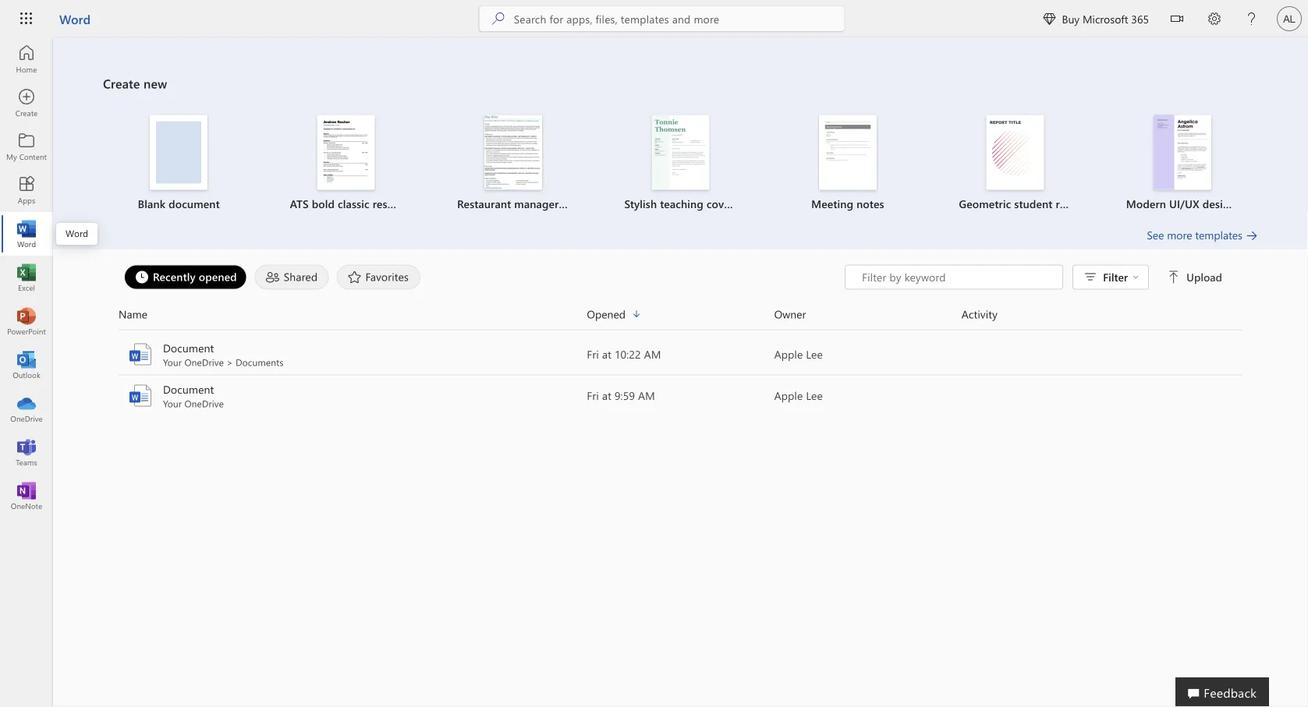 Task type: locate. For each thing, give the bounding box(es) containing it.
ats bold classic resume
[[290, 197, 410, 211]]

shared element
[[255, 265, 329, 290]]

name
[[119, 307, 147, 321]]

0 vertical spatial word
[[59, 10, 91, 27]]

lee for fri at 10:22 am
[[806, 347, 823, 362]]

2 name document cell from the top
[[119, 382, 587, 410]]

navigation
[[0, 37, 53, 518]]

resume inside ats bold classic resume element
[[373, 197, 410, 211]]

meeting
[[812, 197, 854, 211]]

cover
[[707, 197, 734, 211], [1250, 197, 1277, 211]]

teaching
[[660, 197, 704, 211]]

owner button
[[775, 305, 962, 323]]

2 resume from the left
[[562, 197, 599, 211]]

document for fri at 10:22 am
[[163, 341, 214, 355]]

my content image
[[19, 139, 34, 154]]

1 vertical spatial apple
[[775, 389, 803, 403]]

recently opened tab
[[120, 265, 251, 290]]

favorites
[[366, 270, 409, 284]]

al button
[[1271, 0, 1309, 37]]

at left 10:22
[[602, 347, 612, 362]]

onedrive left the >
[[185, 356, 224, 369]]

1 vertical spatial word
[[66, 227, 88, 240]]

onedrive for fri at 10:22 am
[[185, 356, 224, 369]]

2 document from the top
[[163, 382, 214, 397]]

document inside "document your onedrive > documents"
[[163, 341, 214, 355]]

geometric
[[959, 197, 1012, 211]]

resume
[[373, 197, 410, 211], [562, 197, 599, 211]]

list
[[103, 101, 1307, 227]]

2 your from the top
[[163, 398, 182, 410]]

at left 9:59
[[602, 389, 612, 403]]

restaurant manager resume image
[[485, 115, 542, 190]]

filter
[[1103, 270, 1128, 284]]

row inside create new main content
[[119, 305, 1243, 330]]

onedrive inside "document your onedrive > documents"
[[185, 356, 224, 369]]

0 vertical spatial name document cell
[[119, 341, 587, 369]]

templates
[[1196, 228, 1243, 242]]

meeting notes element
[[774, 115, 922, 220]]

document your onedrive
[[163, 382, 224, 410]]

your for fri at 9:59 am
[[163, 398, 182, 410]]

modern ui/ux designer cover letter element
[[1108, 115, 1307, 220]]

recently opened element
[[124, 265, 247, 290]]

outlook image
[[19, 357, 34, 373]]

word image down the apps "icon"
[[19, 226, 34, 242]]

1 horizontal spatial letter
[[1280, 197, 1307, 211]]

0 vertical spatial your
[[163, 356, 182, 369]]

1 lee from the top
[[806, 347, 823, 362]]

your down "document your onedrive > documents"
[[163, 398, 182, 410]]

2 lee from the top
[[806, 389, 823, 403]]

2 at from the top
[[602, 389, 612, 403]]

your up document your onedrive
[[163, 356, 182, 369]]

1 horizontal spatial cover
[[1250, 197, 1277, 211]]

create
[[103, 75, 140, 92]]

fri for fri at 10:22 am
[[587, 347, 599, 362]]

am
[[644, 347, 661, 362], [638, 389, 655, 403]]

restaurant manager resume element
[[439, 115, 599, 220]]

2 vertical spatial word image
[[128, 384, 153, 408]]

0 vertical spatial fri
[[587, 347, 599, 362]]

letter right 'designer'
[[1280, 197, 1307, 211]]

your inside "document your onedrive > documents"
[[163, 356, 182, 369]]

resume right manager
[[562, 197, 599, 211]]

1 vertical spatial word image
[[128, 342, 153, 367]]

1 vertical spatial onedrive
[[185, 398, 224, 410]]

1 onedrive from the top
[[185, 356, 224, 369]]

0 vertical spatial word image
[[19, 226, 34, 242]]

apple lee
[[775, 347, 823, 362], [775, 389, 823, 403]]

ats
[[290, 197, 309, 211]]

recently
[[153, 270, 196, 284]]

your
[[163, 356, 182, 369], [163, 398, 182, 410]]

word element
[[0, 212, 53, 256]]

row containing name
[[119, 305, 1243, 330]]

cover right teaching
[[707, 197, 734, 211]]

document
[[169, 197, 220, 211]]

tab list
[[120, 265, 845, 290]]

more
[[1168, 228, 1193, 242]]

onedrive down "document your onedrive > documents"
[[185, 398, 224, 410]]

 button
[[1159, 0, 1196, 40]]

word image down name on the left top
[[128, 342, 153, 367]]

name document cell
[[119, 341, 587, 369], [119, 382, 587, 410]]

1 vertical spatial fri
[[587, 389, 599, 403]]

onedrive inside document your onedrive
[[185, 398, 224, 410]]

stylish teaching cover letter image
[[652, 115, 710, 190]]

1 vertical spatial your
[[163, 398, 182, 410]]

apple
[[775, 347, 803, 362], [775, 389, 803, 403]]

word
[[59, 10, 91, 27], [66, 227, 88, 240]]

1 vertical spatial lee
[[806, 389, 823, 403]]

1 vertical spatial at
[[602, 389, 612, 403]]

0 vertical spatial document
[[163, 341, 214, 355]]

filter 
[[1103, 270, 1139, 284]]

document up document your onedrive
[[163, 341, 214, 355]]

2 letter from the left
[[1280, 197, 1307, 211]]

tab list containing recently opened
[[120, 265, 845, 290]]

1 document from the top
[[163, 341, 214, 355]]

fri at 9:59 am
[[587, 389, 655, 403]]

1 vertical spatial document
[[163, 382, 214, 397]]

at for 9:59
[[602, 389, 612, 403]]

cover right 'designer'
[[1250, 197, 1277, 211]]

ats bold classic resume image
[[317, 115, 375, 190]]

displaying 2 out of 4 files. status
[[845, 265, 1226, 290]]

fri
[[587, 347, 599, 362], [587, 389, 599, 403]]

classic
[[338, 197, 370, 211]]

word image left document your onedrive
[[128, 384, 153, 408]]

owner
[[775, 307, 806, 321]]

word image for fri at 9:59 am
[[128, 384, 153, 408]]

 upload
[[1168, 270, 1223, 284]]

am right 10:22
[[644, 347, 661, 362]]

letter
[[737, 197, 764, 211], [1280, 197, 1307, 211]]

word inside tooltip
[[66, 227, 88, 240]]

resume inside restaurant manager resume element
[[562, 197, 599, 211]]

at for 10:22
[[602, 347, 612, 362]]

0 horizontal spatial cover
[[707, 197, 734, 211]]

Search box. Suggestions appear as you type. search field
[[514, 6, 845, 31]]

None search field
[[480, 6, 845, 31]]

meeting notes image
[[819, 115, 877, 190]]

1 apple from the top
[[775, 347, 803, 362]]

apple lee for fri at 10:22 am
[[775, 347, 823, 362]]

0 vertical spatial apple
[[775, 347, 803, 362]]

0 vertical spatial onedrive
[[185, 356, 224, 369]]

1 at from the top
[[602, 347, 612, 362]]

report
[[1056, 197, 1088, 211]]

0 vertical spatial lee
[[806, 347, 823, 362]]

buy
[[1062, 11, 1080, 26]]

restaurant manager resume
[[457, 197, 599, 211]]

0 horizontal spatial letter
[[737, 197, 764, 211]]

activity, column 4 of 4 column header
[[962, 305, 1243, 323]]

1 vertical spatial name document cell
[[119, 382, 587, 410]]

1 fri from the top
[[587, 347, 599, 362]]

1 apple lee from the top
[[775, 347, 823, 362]]

apple lee for fri at 9:59 am
[[775, 389, 823, 403]]

powerpoint image
[[19, 314, 34, 329]]

fri left 9:59
[[587, 389, 599, 403]]

1 vertical spatial am
[[638, 389, 655, 403]]

2 apple lee from the top
[[775, 389, 823, 403]]

create new
[[103, 75, 167, 92]]

2 onedrive from the top
[[185, 398, 224, 410]]

word image for fri at 10:22 am
[[128, 342, 153, 367]]


[[1171, 12, 1184, 25]]

0 horizontal spatial resume
[[373, 197, 410, 211]]

resume right "classic"
[[373, 197, 410, 211]]

list containing blank document
[[103, 101, 1307, 227]]

1 your from the top
[[163, 356, 182, 369]]

0 vertical spatial apple lee
[[775, 347, 823, 362]]

word banner
[[0, 0, 1309, 40]]

1 vertical spatial apple lee
[[775, 389, 823, 403]]

1 horizontal spatial resume
[[562, 197, 599, 211]]

1 name document cell from the top
[[119, 341, 587, 369]]

none search field inside word banner
[[480, 6, 845, 31]]


[[1133, 274, 1139, 281]]

2 fri from the top
[[587, 389, 599, 403]]

opened button
[[587, 305, 775, 323]]

your inside document your onedrive
[[163, 398, 182, 410]]

10:22
[[615, 347, 641, 362]]

fri left 10:22
[[587, 347, 599, 362]]

list inside create new main content
[[103, 101, 1307, 227]]

1 letter from the left
[[737, 197, 764, 211]]

2 apple from the top
[[775, 389, 803, 403]]

tab list inside create new main content
[[120, 265, 845, 290]]

name document cell for fri at 10:22 am
[[119, 341, 587, 369]]

apple for fri at 10:22 am
[[775, 347, 803, 362]]

geometric student report
[[959, 197, 1088, 211]]

0 vertical spatial am
[[644, 347, 661, 362]]

name document cell for fri at 9:59 am
[[119, 382, 587, 410]]


[[1044, 12, 1056, 25]]

document for fri at 9:59 am
[[163, 382, 214, 397]]

geometric student report element
[[941, 115, 1090, 220]]

row
[[119, 305, 1243, 330]]

onedrive for fri at 9:59 am
[[185, 398, 224, 410]]

excel image
[[19, 270, 34, 286]]

your for fri at 10:22 am
[[163, 356, 182, 369]]

onedrive
[[185, 356, 224, 369], [185, 398, 224, 410]]

document
[[163, 341, 214, 355], [163, 382, 214, 397]]

am right 9:59
[[638, 389, 655, 403]]

favorites element
[[337, 265, 421, 290]]

create image
[[19, 95, 34, 111]]

manager
[[514, 197, 559, 211]]

document inside document your onedrive
[[163, 382, 214, 397]]

blank document element
[[105, 115, 253, 220]]

at
[[602, 347, 612, 362], [602, 389, 612, 403]]

activity
[[962, 307, 998, 321]]

name button
[[119, 305, 587, 323]]

designer
[[1203, 197, 1247, 211]]

word image
[[19, 226, 34, 242], [128, 342, 153, 367], [128, 384, 153, 408]]

0 vertical spatial at
[[602, 347, 612, 362]]

lee
[[806, 347, 823, 362], [806, 389, 823, 403]]

document your onedrive > documents
[[163, 341, 284, 369]]

9:59
[[615, 389, 635, 403]]

document down "document your onedrive > documents"
[[163, 382, 214, 397]]

modern ui/ux designer cover letter
[[1127, 197, 1307, 211]]

am for fri at 10:22 am
[[644, 347, 661, 362]]

letter right teaching
[[737, 197, 764, 211]]

1 resume from the left
[[373, 197, 410, 211]]

stylish
[[625, 197, 657, 211]]



Task type: describe. For each thing, give the bounding box(es) containing it.
geometric student report image
[[987, 115, 1044, 190]]

am for fri at 9:59 am
[[638, 389, 655, 403]]

student
[[1015, 197, 1053, 211]]

opened
[[587, 307, 626, 321]]

blank document
[[138, 197, 220, 211]]

restaurant
[[457, 197, 511, 211]]

blank
[[138, 197, 166, 211]]

teams image
[[19, 445, 34, 460]]

word inside banner
[[59, 10, 91, 27]]


[[1168, 271, 1181, 284]]

onedrive image
[[19, 401, 34, 417]]

fri for fri at 9:59 am
[[587, 389, 599, 403]]

recently opened
[[153, 270, 237, 284]]

fri at 10:22 am
[[587, 347, 661, 362]]

favorites tab
[[333, 265, 425, 290]]

2 cover from the left
[[1250, 197, 1277, 211]]

ats bold classic resume element
[[272, 115, 420, 220]]

new
[[144, 75, 167, 92]]

see more templates button
[[1147, 227, 1259, 243]]

>
[[227, 356, 233, 369]]

see more templates
[[1147, 228, 1243, 242]]

shared tab
[[251, 265, 333, 290]]

Filter by keyword text field
[[861, 270, 1055, 285]]

see
[[1147, 228, 1165, 242]]

 buy microsoft 365
[[1044, 11, 1149, 26]]

apple for fri at 9:59 am
[[775, 389, 803, 403]]

documents
[[236, 356, 284, 369]]

lee for fri at 9:59 am
[[806, 389, 823, 403]]

modern
[[1127, 197, 1167, 211]]

shared
[[284, 270, 318, 284]]

1 cover from the left
[[707, 197, 734, 211]]

feedback button
[[1176, 678, 1270, 708]]

apps image
[[19, 183, 34, 198]]

create new main content
[[53, 37, 1309, 417]]

word image inside word element
[[19, 226, 34, 242]]

notes
[[857, 197, 885, 211]]

opened
[[199, 270, 237, 284]]

bold
[[312, 197, 335, 211]]

upload
[[1187, 270, 1223, 284]]

365
[[1132, 11, 1149, 26]]

ui/ux
[[1170, 197, 1200, 211]]

word tooltip
[[56, 223, 98, 245]]

home image
[[19, 51, 34, 67]]

meeting notes
[[812, 197, 885, 211]]

modern ui/ux designer cover letter image
[[1154, 115, 1212, 190]]

stylish teaching cover letter
[[625, 197, 764, 211]]

feedback
[[1204, 684, 1257, 701]]

onenote image
[[19, 488, 34, 504]]

stylish teaching cover letter element
[[607, 115, 764, 220]]

al
[[1284, 12, 1296, 25]]

microsoft
[[1083, 11, 1129, 26]]



Task type: vqa. For each thing, say whether or not it's contained in the screenshot.
Fri corresponding to Fri at 10:22 AM
yes



